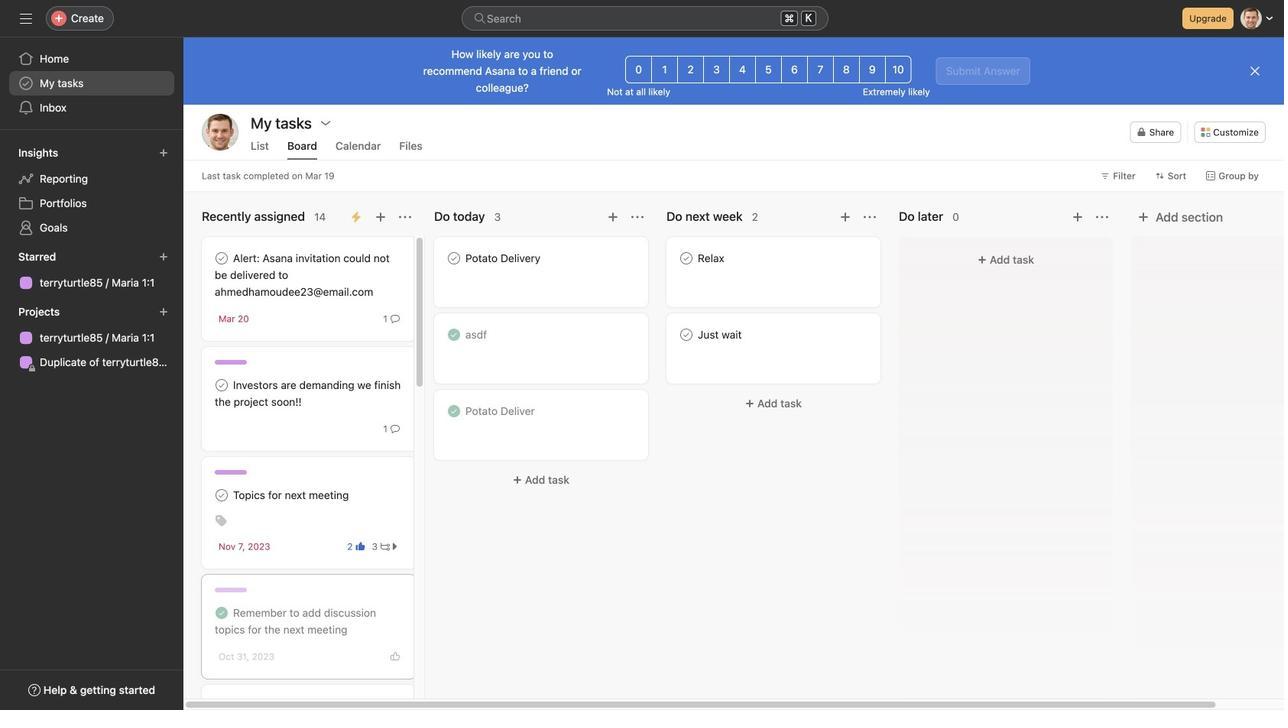 Task type: describe. For each thing, give the bounding box(es) containing it.
1 comment image
[[391, 314, 400, 323]]

view profile settings image
[[202, 114, 239, 151]]

0 horizontal spatial mark complete image
[[213, 376, 231, 395]]

global element
[[0, 37, 184, 129]]

projects element
[[0, 298, 184, 378]]

1 more section actions image from the left
[[632, 211, 644, 223]]

show options image
[[320, 117, 332, 129]]

dismiss image
[[1250, 65, 1262, 77]]

hide sidebar image
[[20, 12, 32, 24]]

starred element
[[0, 243, 184, 298]]

add task image
[[607, 211, 619, 223]]

Completed checkbox
[[445, 326, 463, 344]]

new project or portfolio image
[[159, 307, 168, 317]]

more section actions image
[[399, 211, 411, 223]]



Task type: vqa. For each thing, say whether or not it's contained in the screenshot.
Add field "icon" at the right top of the page
no



Task type: locate. For each thing, give the bounding box(es) containing it.
0 horizontal spatial completed checkbox
[[213, 604, 231, 622]]

None radio
[[626, 56, 652, 83], [652, 56, 678, 83], [704, 56, 730, 83], [756, 56, 782, 83], [781, 56, 808, 83], [626, 56, 652, 83], [652, 56, 678, 83], [704, 56, 730, 83], [756, 56, 782, 83], [781, 56, 808, 83]]

1 horizontal spatial completed checkbox
[[445, 402, 463, 421]]

1 horizontal spatial mark complete checkbox
[[445, 249, 463, 268]]

1 horizontal spatial mark complete image
[[445, 249, 463, 268]]

1 vertical spatial mark complete image
[[213, 376, 231, 395]]

0 vertical spatial mark complete image
[[445, 249, 463, 268]]

insights element
[[0, 139, 184, 243]]

add task image for 1st more section actions icon from right
[[1072, 211, 1084, 223]]

mark complete image
[[445, 249, 463, 268], [213, 376, 231, 395]]

2 add task image from the left
[[840, 211, 852, 223]]

2 horizontal spatial mark complete checkbox
[[678, 326, 696, 344]]

1 add task image from the left
[[375, 211, 387, 223]]

add items to starred image
[[159, 252, 168, 262]]

2 completed image from the top
[[445, 402, 463, 421]]

add task image for 2nd more section actions icon from right
[[840, 211, 852, 223]]

1 vertical spatial completed image
[[445, 402, 463, 421]]

3 more section actions image from the left
[[1097, 211, 1109, 223]]

2 likes. you liked this task image
[[356, 542, 365, 551]]

0 horizontal spatial more section actions image
[[632, 211, 644, 223]]

add task image
[[375, 211, 387, 223], [840, 211, 852, 223], [1072, 211, 1084, 223]]

0 horizontal spatial mark complete checkbox
[[213, 249, 231, 268]]

Mark complete checkbox
[[678, 249, 696, 268], [213, 376, 231, 395], [213, 486, 231, 505], [213, 697, 231, 710]]

Search tasks, projects, and more text field
[[462, 6, 829, 31]]

1 horizontal spatial more section actions image
[[864, 211, 876, 223]]

completed image
[[445, 326, 463, 344], [445, 402, 463, 421]]

1 comment image
[[391, 424, 400, 434]]

more section actions image
[[632, 211, 644, 223], [864, 211, 876, 223], [1097, 211, 1109, 223]]

0 horizontal spatial add task image
[[375, 211, 387, 223]]

mark complete image
[[213, 249, 231, 268], [678, 249, 696, 268], [678, 326, 696, 344], [213, 486, 231, 505], [213, 697, 231, 710]]

0 vertical spatial completed image
[[445, 326, 463, 344]]

0 likes. click to like this task image
[[391, 652, 400, 661]]

new insights image
[[159, 148, 168, 158]]

3 add task image from the left
[[1072, 211, 1084, 223]]

Mark complete checkbox
[[213, 249, 231, 268], [445, 249, 463, 268], [678, 326, 696, 344]]

rules for recently assigned image
[[350, 211, 362, 223]]

0 vertical spatial completed checkbox
[[445, 402, 463, 421]]

1 vertical spatial completed checkbox
[[213, 604, 231, 622]]

None field
[[462, 6, 829, 31]]

1 horizontal spatial add task image
[[840, 211, 852, 223]]

completed image
[[213, 604, 231, 622]]

option group
[[626, 56, 912, 83]]

2 horizontal spatial more section actions image
[[1097, 211, 1109, 223]]

1 completed image from the top
[[445, 326, 463, 344]]

None radio
[[678, 56, 704, 83], [730, 56, 756, 83], [807, 56, 834, 83], [833, 56, 860, 83], [859, 56, 886, 83], [885, 56, 912, 83], [678, 56, 704, 83], [730, 56, 756, 83], [807, 56, 834, 83], [833, 56, 860, 83], [859, 56, 886, 83], [885, 56, 912, 83]]

2 more section actions image from the left
[[864, 211, 876, 223]]

2 horizontal spatial add task image
[[1072, 211, 1084, 223]]

Completed checkbox
[[445, 402, 463, 421], [213, 604, 231, 622]]



